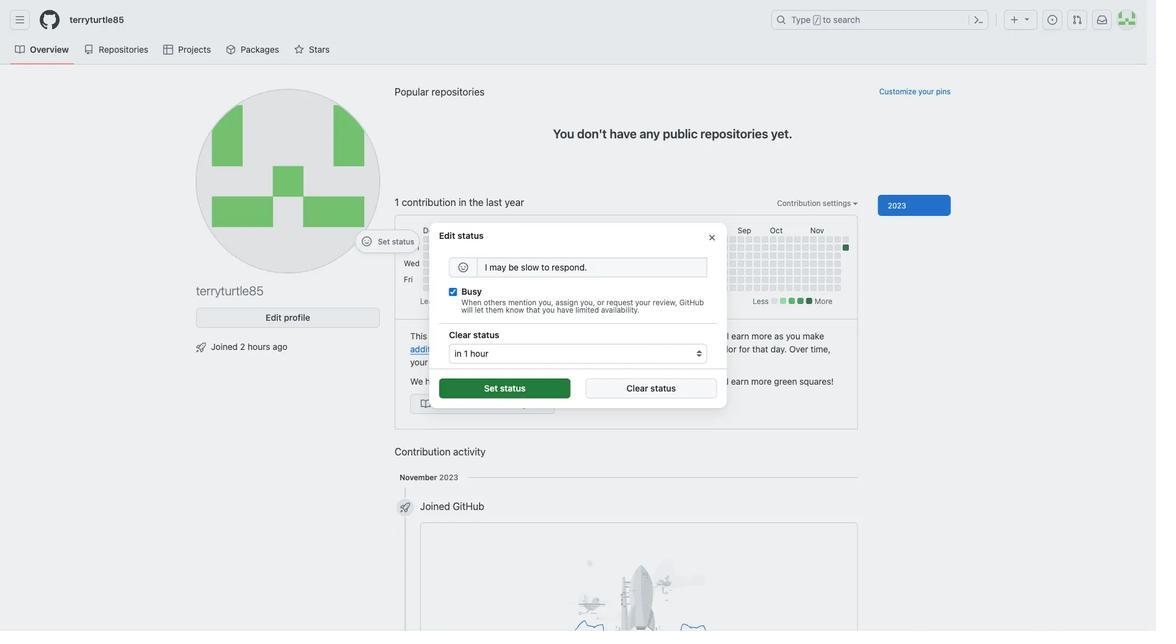 Task type: vqa. For each thing, say whether or not it's contained in the screenshot.
the rightmost Set status BUTTON
yes



Task type: describe. For each thing, give the bounding box(es) containing it.
jan
[[456, 226, 468, 235]]

2
[[240, 341, 245, 352]]

your inside busy when others mention you, assign you, or request your review,           github will let them know that you have limited availability.
[[636, 298, 651, 307]]

terryturtle85 inside terryturtle85 link
[[70, 15, 124, 25]]

repository
[[671, 376, 712, 386]]

stars link
[[289, 40, 335, 59]]

plus image
[[1010, 15, 1020, 25]]

feb
[[496, 226, 509, 235]]

fri
[[404, 275, 413, 284]]

them
[[486, 305, 504, 314]]

sep
[[738, 226, 752, 235]]

something like this .
[[531, 357, 608, 367]]

1       contribution         in the last year
[[395, 196, 524, 208]]

edit for edit profile
[[266, 313, 282, 323]]

command palette image
[[974, 15, 984, 25]]

aug
[[706, 226, 719, 235]]

status down contrast in the right bottom of the page
[[651, 383, 676, 394]]

edit profile button
[[196, 308, 380, 328]]

additional
[[410, 344, 450, 354]]

in
[[459, 196, 467, 208]]

1 horizontal spatial set status button
[[439, 379, 571, 399]]

packages link
[[221, 40, 284, 59]]

square inside the this is your contribution graph . your first square is for joining github and you'll earn more as you make additional contributions
[[580, 331, 607, 341]]

apr
[[560, 226, 573, 235]]

popular repositories
[[395, 86, 485, 98]]

make
[[803, 331, 824, 341]]

rocket image
[[196, 343, 206, 353]]

popular
[[395, 86, 429, 98]]

over
[[789, 344, 809, 354]]

clear inside button
[[627, 383, 648, 394]]

you inside the this is your contribution graph . your first square is for joining github and you'll earn more as you make additional contributions
[[786, 331, 801, 341]]

availability.
[[601, 305, 640, 314]]

wed
[[404, 259, 420, 268]]

overview
[[30, 44, 69, 55]]

mar
[[528, 226, 542, 235]]

set status inside edit status 'dialog'
[[484, 383, 526, 394]]

this
[[410, 331, 427, 341]]

2 vertical spatial have
[[425, 376, 444, 386]]

customize
[[880, 87, 917, 96]]

assign
[[556, 298, 578, 307]]

joining
[[632, 331, 658, 341]]

contributions inside the this is your contribution graph . your first square is for joining github and you'll earn more as you make additional contributions
[[452, 344, 505, 354]]

hello
[[472, 399, 493, 409]]

joined 2 hours ago
[[211, 341, 288, 352]]

pins
[[936, 87, 951, 96]]

will inside busy when others mention you, assign you, or request your review,           github will let them know that you have limited availability.
[[462, 305, 473, 314]]

review,
[[653, 298, 678, 307]]

1 horizontal spatial 2023
[[888, 201, 906, 210]]

jun
[[633, 226, 646, 235]]

you'll
[[708, 331, 729, 341]]

and inside the this is your contribution graph . your first square is for joining github and you'll earn more as you make additional contributions
[[691, 331, 706, 341]]

contributions right count
[[493, 297, 539, 305]]

your
[[541, 331, 559, 341]]

1 you, from the left
[[539, 298, 554, 307]]

we
[[410, 376, 423, 386]]

learn
[[420, 297, 440, 305]]

joined for joined 2 hours ago
[[211, 341, 238, 352]]

type
[[792, 15, 811, 25]]

notifications image
[[1098, 15, 1107, 25]]

joined github! image
[[484, 533, 795, 631]]

clear status inside button
[[627, 383, 676, 394]]

grid containing dec
[[402, 223, 851, 293]]

0 vertical spatial contribution
[[402, 196, 456, 208]]

contribution inside the this is your contribution graph . your first square is for joining github and you'll earn more as you make additional contributions
[[459, 331, 510, 341]]

others
[[484, 298, 506, 307]]

world
[[495, 399, 519, 409]]

squares!
[[800, 376, 834, 386]]

0 horizontal spatial to
[[595, 376, 603, 386]]

chart
[[430, 357, 451, 367]]

that inside . more contributions means a higher contrast square color for that day. over time, your chart might start looking
[[753, 344, 769, 354]]

. more contributions means a higher contrast square color for that day. over time, your chart might start looking
[[410, 344, 831, 367]]

mention
[[508, 298, 537, 307]]

repo image
[[84, 45, 94, 55]]

repositories link
[[79, 40, 153, 59]]

activity
[[453, 446, 486, 458]]

green
[[774, 376, 797, 386]]

contribution settings button
[[777, 197, 858, 209]]

ago
[[273, 341, 288, 352]]

oct
[[770, 226, 783, 235]]

contribution settings
[[777, 199, 853, 207]]

edit status dialog
[[429, 223, 727, 408]]

like
[[576, 357, 589, 367]]

might
[[454, 357, 476, 367]]

status up wed on the top of page
[[392, 237, 414, 246]]

1 horizontal spatial will
[[521, 376, 534, 386]]

packages
[[241, 44, 279, 55]]

quick
[[454, 376, 475, 386]]

star image
[[294, 45, 304, 55]]

0 horizontal spatial clear
[[449, 330, 471, 340]]

0 vertical spatial the
[[469, 196, 484, 208]]

search
[[834, 15, 861, 25]]

projects link
[[158, 40, 216, 59]]

show
[[536, 376, 557, 386]]

that inside busy when others mention you, assign you, or request your review,           github will let them know that you have limited availability.
[[526, 305, 540, 314]]

guide for world
[[521, 399, 544, 409]]

1 is from the left
[[430, 331, 436, 341]]

contribution for contribution activity
[[395, 446, 451, 458]]

stars
[[309, 44, 330, 55]]

learn how we count contributions link
[[420, 297, 539, 305]]

for inside the this is your contribution graph . your first square is for joining github and you'll earn more as you make additional contributions
[[618, 331, 629, 341]]

we have a quick guide that will show you how to create your first repository and earn more green squares!
[[410, 376, 834, 386]]

read the hello world guide link
[[410, 394, 555, 414]]

1 vertical spatial repositories
[[701, 126, 768, 141]]

book image
[[15, 45, 25, 55]]

or
[[597, 298, 605, 307]]

request
[[607, 298, 633, 307]]

we
[[459, 297, 468, 305]]

this is your contribution graph . your first square is for joining github and you'll earn more as you make additional contributions
[[410, 331, 824, 354]]

1 horizontal spatial terryturtle85
[[196, 283, 264, 298]]

color
[[717, 344, 737, 354]]

0 vertical spatial have
[[610, 126, 637, 141]]

contribution for contribution settings
[[777, 199, 821, 207]]

1 horizontal spatial how
[[576, 376, 593, 386]]

you don't have any public repositories yet.
[[553, 126, 793, 141]]

customize your pins
[[880, 87, 951, 96]]

github inside the this is your contribution graph . your first square is for joining github and you'll earn more as you make additional contributions
[[660, 331, 689, 341]]

your left pins
[[919, 87, 934, 96]]

0 vertical spatial more
[[815, 297, 833, 305]]

change your avatar image
[[196, 89, 380, 273]]

mon
[[404, 243, 419, 251]]

table image
[[163, 45, 173, 55]]

0 vertical spatial repositories
[[432, 86, 485, 98]]

1 horizontal spatial and
[[714, 376, 729, 386]]

contributions inside . more contributions means a higher contrast square color for that day. over time, your chart might start looking
[[533, 344, 585, 354]]



Task type: locate. For each thing, give the bounding box(es) containing it.
. inside the this is your contribution graph . your first square is for joining github and you'll earn more as you make additional contributions
[[536, 331, 539, 341]]

earn up color at the right of page
[[732, 331, 750, 341]]

contrast
[[651, 344, 685, 354]]

clear
[[449, 330, 471, 340], [627, 383, 648, 394]]

0 horizontal spatial you,
[[539, 298, 554, 307]]

how down 'busy' option at top left
[[442, 297, 456, 305]]

terryturtle85 up the 2
[[196, 283, 264, 298]]

edit inside button
[[266, 313, 282, 323]]

0 horizontal spatial 2023
[[439, 473, 458, 482]]

will left show
[[521, 376, 534, 386]]

more down graph
[[510, 344, 530, 354]]

0 vertical spatial you
[[542, 305, 555, 314]]

0 horizontal spatial terryturtle85
[[70, 15, 124, 25]]

will
[[462, 305, 473, 314], [521, 376, 534, 386]]

graph
[[512, 331, 536, 341]]

have inside busy when others mention you, assign you, or request your review,           github will let them know that you have limited availability.
[[557, 305, 574, 314]]

contribution activity
[[395, 446, 486, 458]]

homepage image
[[40, 10, 60, 30]]

earn inside the this is your contribution graph . your first square is for joining github and you'll earn more as you make additional contributions
[[732, 331, 750, 341]]

first inside the this is your contribution graph . your first square is for joining github and you'll earn more as you make additional contributions
[[562, 331, 577, 341]]

package image
[[226, 45, 236, 55]]

repositories right popular
[[432, 86, 485, 98]]

2 vertical spatial .
[[606, 357, 608, 367]]

busy
[[462, 286, 482, 297]]

joined for joined github
[[420, 501, 450, 512]]

that down looking
[[502, 376, 518, 386]]

guide inside read the hello world guide 'link'
[[521, 399, 544, 409]]

your right create
[[633, 376, 651, 386]]

edit inside 'dialog'
[[439, 231, 455, 241]]

1 horizontal spatial clear status
[[627, 383, 676, 394]]

0 horizontal spatial for
[[618, 331, 629, 341]]

0 vertical spatial clear status
[[449, 330, 500, 340]]

rocket image
[[400, 503, 410, 513]]

1 vertical spatial more
[[510, 344, 530, 354]]

2023
[[888, 201, 906, 210], [439, 473, 458, 482]]

you inside busy when others mention you, assign you, or request your review,           github will let them know that you have limited availability.
[[542, 305, 555, 314]]

square up means
[[580, 331, 607, 341]]

for
[[618, 331, 629, 341], [739, 344, 750, 354]]

github down november 2023 at left
[[453, 501, 485, 512]]

set status up wed on the top of page
[[378, 237, 414, 246]]

less
[[753, 297, 769, 305]]

0 vertical spatial a
[[617, 344, 621, 354]]

don't
[[577, 126, 607, 141]]

your up additional contributions link
[[438, 331, 456, 341]]

contribution up nov
[[777, 199, 821, 207]]

github up contrast in the right bottom of the page
[[660, 331, 689, 341]]

edit status
[[439, 231, 484, 241]]

overview link
[[10, 40, 74, 59]]

2023 link
[[878, 195, 951, 216]]

clear down . more contributions means a higher contrast square color for that day. over time, your chart might start looking
[[627, 383, 648, 394]]

is
[[430, 331, 436, 341], [609, 331, 616, 341]]

0 horizontal spatial guide
[[478, 376, 500, 386]]

last
[[486, 196, 502, 208]]

busy when others mention you, assign you, or request your review,           github will let them know that you have limited availability.
[[462, 286, 704, 314]]

triangle down image
[[1022, 14, 1032, 24]]

and
[[691, 331, 706, 341], [714, 376, 729, 386]]

0 horizontal spatial contribution
[[402, 196, 456, 208]]

guide
[[478, 376, 500, 386], [521, 399, 544, 409]]

set right smiley image
[[378, 237, 390, 246]]

1 vertical spatial for
[[739, 344, 750, 354]]

the right "in"
[[469, 196, 484, 208]]

0 vertical spatial square
[[580, 331, 607, 341]]

have left any
[[610, 126, 637, 141]]

2023 down contribution activity
[[439, 473, 458, 482]]

0 horizontal spatial is
[[430, 331, 436, 341]]

1 vertical spatial clear
[[627, 383, 648, 394]]

1 vertical spatial first
[[653, 376, 669, 386]]

terryturtle85 link
[[65, 10, 129, 30]]

first left repository in the bottom right of the page
[[653, 376, 669, 386]]

you down something like this button on the bottom of page
[[559, 376, 574, 386]]

edit
[[439, 231, 455, 241], [266, 313, 282, 323]]

set status button up world
[[439, 379, 571, 399]]

clear up additional contributions link
[[449, 330, 471, 340]]

guide right world
[[521, 399, 544, 409]]

type / to search
[[792, 15, 861, 25]]

1 vertical spatial earn
[[731, 376, 749, 386]]

0 vertical spatial first
[[562, 331, 577, 341]]

you left assign
[[542, 305, 555, 314]]

2 you, from the left
[[580, 298, 595, 307]]

you, left or
[[580, 298, 595, 307]]

to left create
[[595, 376, 603, 386]]

public
[[663, 126, 698, 141]]

0 vertical spatial set status
[[378, 237, 414, 246]]

1 vertical spatial contribution
[[395, 446, 451, 458]]

1 horizontal spatial have
[[557, 305, 574, 314]]

2 vertical spatial that
[[502, 376, 518, 386]]

0 horizontal spatial set
[[378, 237, 390, 246]]

have right we
[[425, 376, 444, 386]]

status left feb
[[458, 231, 484, 241]]

2 horizontal spatial have
[[610, 126, 637, 141]]

status down "let"
[[473, 330, 500, 340]]

contribution up start
[[459, 331, 510, 341]]

2 vertical spatial github
[[453, 501, 485, 512]]

contribution
[[402, 196, 456, 208], [459, 331, 510, 341]]

you, left assign
[[539, 298, 554, 307]]

github inside busy when others mention you, assign you, or request your review,           github will let them know that you have limited availability.
[[680, 298, 704, 307]]

november
[[400, 473, 437, 482]]

first right the your
[[562, 331, 577, 341]]

repositories
[[432, 86, 485, 98], [701, 126, 768, 141]]

0 vertical spatial contribution
[[777, 199, 821, 207]]

contribution
[[777, 199, 821, 207], [395, 446, 451, 458]]

0 vertical spatial that
[[526, 305, 540, 314]]

1 horizontal spatial you
[[559, 376, 574, 386]]

will left "let"
[[462, 305, 473, 314]]

1 vertical spatial clear status
[[627, 383, 676, 394]]

0 horizontal spatial contribution
[[395, 446, 451, 458]]

1 horizontal spatial for
[[739, 344, 750, 354]]

1 vertical spatial how
[[576, 376, 593, 386]]

1 vertical spatial will
[[521, 376, 534, 386]]

0 vertical spatial terryturtle85
[[70, 15, 124, 25]]

edit for edit status
[[439, 231, 455, 241]]

0 horizontal spatial .
[[505, 344, 507, 354]]

1 vertical spatial square
[[687, 344, 714, 354]]

set status button up wed on the top of page
[[361, 235, 414, 248]]

hours
[[248, 341, 270, 352]]

start
[[479, 357, 497, 367]]

1
[[395, 196, 399, 208]]

joined left the 2
[[211, 341, 238, 352]]

repositories
[[99, 44, 148, 55]]

projects
[[178, 44, 211, 55]]

book image
[[421, 399, 431, 409]]

1 vertical spatial contribution
[[459, 331, 510, 341]]

2 vertical spatial you
[[559, 376, 574, 386]]

your inside . more contributions means a higher contrast square color for that day. over time, your chart might start looking
[[410, 357, 428, 367]]

1 vertical spatial to
[[595, 376, 603, 386]]

1 horizontal spatial you,
[[580, 298, 595, 307]]

2 earn from the top
[[731, 376, 749, 386]]

how down like
[[576, 376, 593, 386]]

means
[[588, 344, 614, 354]]

have left 'limited'
[[557, 305, 574, 314]]

0 horizontal spatial square
[[580, 331, 607, 341]]

guide for quick
[[478, 376, 500, 386]]

1 horizontal spatial set
[[484, 383, 498, 394]]

for right color at the right of page
[[739, 344, 750, 354]]

0 horizontal spatial clear status
[[449, 330, 500, 340]]

1 vertical spatial that
[[753, 344, 769, 354]]

something
[[531, 357, 573, 367]]

set up read the hello world guide
[[484, 383, 498, 394]]

1 vertical spatial set status
[[484, 383, 526, 394]]

set
[[378, 237, 390, 246], [484, 383, 498, 394]]

0 vertical spatial and
[[691, 331, 706, 341]]

git pull request image
[[1073, 15, 1083, 25]]

that
[[526, 305, 540, 314], [753, 344, 769, 354], [502, 376, 518, 386]]

more
[[752, 331, 772, 341], [752, 376, 772, 386]]

create
[[605, 376, 631, 386]]

1 horizontal spatial repositories
[[701, 126, 768, 141]]

to right /
[[823, 15, 831, 25]]

0 vertical spatial set status button
[[361, 235, 414, 248]]

1 horizontal spatial is
[[609, 331, 616, 341]]

a left quick
[[447, 376, 451, 386]]

0 horizontal spatial have
[[425, 376, 444, 386]]

0 vertical spatial will
[[462, 305, 473, 314]]

/
[[815, 16, 819, 25]]

guide down start
[[478, 376, 500, 386]]

1 horizontal spatial that
[[526, 305, 540, 314]]

let
[[475, 305, 484, 314]]

1 vertical spatial set
[[484, 383, 498, 394]]

1 horizontal spatial to
[[823, 15, 831, 25]]

your left review,
[[636, 298, 651, 307]]

set inside edit status 'dialog'
[[484, 383, 498, 394]]

you
[[553, 126, 574, 141]]

contributions up start
[[452, 344, 505, 354]]

the right read
[[456, 399, 469, 409]]

contribution up dec at the left
[[402, 196, 456, 208]]

higher
[[624, 344, 649, 354]]

issue opened image
[[1048, 15, 1058, 25]]

jul
[[665, 226, 676, 235]]

terryturtle85 up repo image
[[70, 15, 124, 25]]

and left you'll
[[691, 331, 706, 341]]

1 horizontal spatial a
[[617, 344, 621, 354]]

joined down november 2023 at left
[[420, 501, 450, 512]]

0 vertical spatial for
[[618, 331, 629, 341]]

joined github
[[420, 501, 485, 512]]

0 vertical spatial github
[[680, 298, 704, 307]]

clear status down higher at the right of page
[[627, 383, 676, 394]]

contributions up something
[[533, 344, 585, 354]]

repositories left the yet.
[[701, 126, 768, 141]]

your
[[919, 87, 934, 96], [636, 298, 651, 307], [438, 331, 456, 341], [410, 357, 428, 367], [633, 376, 651, 386]]

1 horizontal spatial joined
[[420, 501, 450, 512]]

a inside . more contributions means a higher contrast square color for that day. over time, your chart might start looking
[[617, 344, 621, 354]]

you right 'as' at the bottom
[[786, 331, 801, 341]]

What's your current status? text field
[[477, 258, 707, 277]]

2 horizontal spatial .
[[606, 357, 608, 367]]

nov
[[811, 226, 824, 235]]

smiley image
[[458, 263, 468, 273]]

cell
[[423, 237, 429, 243], [431, 237, 438, 243], [439, 237, 446, 243], [447, 237, 454, 243], [456, 237, 462, 243], [464, 237, 470, 243], [472, 237, 478, 243], [480, 237, 486, 243], [706, 237, 712, 243], [714, 237, 720, 243], [722, 237, 728, 243], [730, 237, 736, 243], [738, 237, 744, 243], [746, 237, 752, 243], [754, 237, 760, 243], [762, 237, 768, 243], [770, 237, 776, 243], [778, 237, 785, 243], [786, 237, 793, 243], [795, 237, 801, 243], [803, 237, 809, 243], [811, 237, 817, 243], [819, 237, 825, 243], [827, 237, 833, 243], [835, 237, 841, 243], [843, 237, 849, 243], [423, 245, 429, 251], [431, 245, 438, 251], [722, 245, 728, 251], [730, 245, 736, 251], [738, 245, 744, 251], [746, 245, 752, 251], [754, 245, 760, 251], [762, 245, 768, 251], [770, 245, 776, 251], [778, 245, 785, 251], [786, 245, 793, 251], [795, 245, 801, 251], [803, 245, 809, 251], [811, 245, 817, 251], [819, 245, 825, 251], [827, 245, 833, 251], [835, 245, 841, 251], [843, 245, 849, 251], [423, 253, 429, 259], [431, 253, 438, 259], [447, 253, 454, 259], [456, 253, 462, 259], [464, 253, 470, 259], [472, 253, 478, 259], [480, 253, 486, 259], [488, 253, 494, 259], [496, 253, 502, 259], [504, 253, 510, 259], [512, 253, 518, 259], [520, 253, 526, 259], [528, 253, 534, 259], [536, 253, 542, 259], [544, 253, 551, 259], [552, 253, 559, 259], [560, 253, 567, 259], [569, 253, 575, 259], [577, 253, 583, 259], [585, 253, 591, 259], [593, 253, 599, 259], [601, 253, 607, 259], [609, 253, 615, 259], [617, 253, 623, 259], [625, 253, 631, 259], [633, 253, 639, 259], [641, 253, 647, 259], [649, 253, 655, 259], [657, 253, 664, 259], [665, 253, 672, 259], [673, 253, 680, 259], [682, 253, 688, 259], [690, 253, 696, 259], [698, 253, 704, 259], [706, 253, 712, 259], [722, 253, 728, 259], [730, 253, 736, 259], [738, 253, 744, 259], [746, 253, 752, 259], [754, 253, 760, 259], [762, 253, 768, 259], [770, 253, 776, 259], [778, 253, 785, 259], [786, 253, 793, 259], [795, 253, 801, 259], [803, 253, 809, 259], [811, 253, 817, 259], [819, 253, 825, 259], [827, 253, 833, 259], [835, 253, 841, 259], [423, 261, 429, 267], [431, 261, 438, 267], [439, 261, 446, 267], [447, 261, 454, 267], [456, 261, 462, 267], [464, 261, 470, 267], [472, 261, 478, 267], [480, 261, 486, 267], [488, 261, 494, 267], [496, 261, 502, 267], [504, 261, 510, 267], [512, 261, 518, 267], [520, 261, 526, 267], [528, 261, 534, 267], [536, 261, 542, 267], [544, 261, 551, 267], [552, 261, 559, 267], [560, 261, 567, 267], [569, 261, 575, 267], [577, 261, 583, 267], [585, 261, 591, 267], [593, 261, 599, 267], [706, 261, 712, 267], [722, 261, 728, 267], [730, 261, 736, 267], [738, 261, 744, 267], [746, 261, 752, 267], [754, 261, 760, 267], [762, 261, 768, 267], [770, 261, 776, 267], [778, 261, 785, 267], [786, 261, 793, 267], [795, 261, 801, 267], [803, 261, 809, 267], [811, 261, 817, 267], [819, 261, 825, 267], [827, 261, 833, 267], [835, 261, 841, 267], [423, 269, 429, 275], [431, 269, 438, 275], [447, 269, 454, 275], [456, 269, 462, 275], [464, 269, 470, 275], [472, 269, 478, 275], [480, 269, 486, 275], [488, 269, 494, 275], [496, 269, 502, 275], [504, 269, 510, 275], [512, 269, 518, 275], [520, 269, 526, 275], [528, 269, 534, 275], [536, 269, 542, 275], [544, 269, 551, 275], [552, 269, 559, 275], [560, 269, 567, 275], [569, 269, 575, 275], [577, 269, 583, 275], [585, 269, 591, 275], [593, 269, 599, 275], [601, 269, 607, 275], [706, 269, 712, 275], [722, 269, 728, 275], [730, 269, 736, 275], [738, 269, 744, 275], [746, 269, 752, 275], [754, 269, 760, 275], [762, 269, 768, 275], [770, 269, 776, 275], [778, 269, 785, 275], [786, 269, 793, 275], [795, 269, 801, 275], [803, 269, 809, 275], [811, 269, 817, 275], [819, 269, 825, 275], [827, 269, 833, 275], [835, 269, 841, 275], [423, 277, 429, 283], [431, 277, 438, 283], [447, 277, 454, 283], [456, 277, 462, 283], [464, 277, 470, 283], [472, 277, 478, 283], [480, 277, 486, 283], [520, 277, 526, 283], [528, 277, 534, 283], [593, 277, 599, 283], [601, 277, 607, 283], [706, 277, 712, 283], [722, 277, 728, 283], [730, 277, 736, 283], [738, 277, 744, 283], [746, 277, 752, 283], [754, 277, 760, 283], [762, 277, 768, 283], [770, 277, 776, 283], [778, 277, 785, 283], [786, 277, 793, 283], [795, 277, 801, 283], [803, 277, 809, 283], [811, 277, 817, 283], [819, 277, 825, 283], [827, 277, 833, 283], [835, 277, 841, 283], [423, 285, 429, 291], [431, 285, 438, 291], [447, 285, 454, 291], [456, 285, 462, 291], [464, 285, 470, 291], [472, 285, 478, 291], [480, 285, 486, 291], [722, 285, 728, 291], [730, 285, 736, 291], [738, 285, 744, 291], [746, 285, 752, 291], [754, 285, 760, 291], [762, 285, 768, 291], [770, 285, 776, 291], [778, 285, 785, 291], [786, 285, 793, 291], [795, 285, 801, 291], [803, 285, 809, 291], [811, 285, 817, 291], [819, 285, 825, 291], [827, 285, 833, 291], [835, 285, 841, 291]]

1 horizontal spatial square
[[687, 344, 714, 354]]

. left the your
[[536, 331, 539, 341]]

read the hello world guide
[[431, 399, 544, 409]]

clear status
[[449, 330, 500, 340], [627, 383, 676, 394]]

0 vertical spatial edit
[[439, 231, 455, 241]]

0 vertical spatial joined
[[211, 341, 238, 352]]

0 horizontal spatial repositories
[[432, 86, 485, 98]]

more left green
[[752, 376, 772, 386]]

2 is from the left
[[609, 331, 616, 341]]

0 horizontal spatial how
[[442, 297, 456, 305]]

more inside the this is your contribution graph . your first square is for joining github and you'll earn more as you make additional contributions
[[752, 331, 772, 341]]

1 earn from the top
[[732, 331, 750, 341]]

. down means
[[606, 357, 608, 367]]

is up additional
[[430, 331, 436, 341]]

1 vertical spatial you
[[786, 331, 801, 341]]

when
[[462, 298, 482, 307]]

looking
[[500, 357, 529, 367]]

. up looking
[[505, 344, 507, 354]]

more left 'as' at the bottom
[[752, 331, 772, 341]]

0 horizontal spatial you
[[542, 305, 555, 314]]

grid
[[402, 223, 851, 293]]

contribution inside popup button
[[777, 199, 821, 207]]

1 vertical spatial joined
[[420, 501, 450, 512]]

github right review,
[[680, 298, 704, 307]]

square down you'll
[[687, 344, 714, 354]]

smiley image
[[362, 237, 372, 246]]

time,
[[811, 344, 831, 354]]

that right know
[[526, 305, 540, 314]]

1 vertical spatial more
[[752, 376, 772, 386]]

0 vertical spatial earn
[[732, 331, 750, 341]]

0 horizontal spatial edit
[[266, 313, 282, 323]]

more up make
[[815, 297, 833, 305]]

set status up world
[[484, 383, 526, 394]]

and right repository in the bottom right of the page
[[714, 376, 729, 386]]

0 horizontal spatial will
[[462, 305, 473, 314]]

your down additional
[[410, 357, 428, 367]]

0 horizontal spatial a
[[447, 376, 451, 386]]

1 vertical spatial edit
[[266, 313, 282, 323]]

earn down color at the right of page
[[731, 376, 749, 386]]

clear status up additional contributions link
[[449, 330, 500, 340]]

clear status button
[[586, 379, 717, 399]]

how
[[442, 297, 456, 305], [576, 376, 593, 386]]

for inside . more contributions means a higher contrast square color for that day. over time, your chart might start looking
[[739, 344, 750, 354]]

1 vertical spatial .
[[505, 344, 507, 354]]

you,
[[539, 298, 554, 307], [580, 298, 595, 307]]

square inside . more contributions means a higher contrast square color for that day. over time, your chart might start looking
[[687, 344, 714, 354]]

day.
[[771, 344, 787, 354]]

your inside the this is your contribution graph . your first square is for joining github and you'll earn more as you make additional contributions
[[438, 331, 456, 341]]

earn
[[732, 331, 750, 341], [731, 376, 749, 386]]

1 horizontal spatial first
[[653, 376, 669, 386]]

something like this button
[[531, 356, 606, 369]]

1 vertical spatial 2023
[[439, 473, 458, 482]]

for up higher at the right of page
[[618, 331, 629, 341]]

status up world
[[500, 383, 526, 394]]

1 vertical spatial have
[[557, 305, 574, 314]]

Busy checkbox
[[449, 288, 457, 296]]

know
[[506, 305, 524, 314]]

the
[[469, 196, 484, 208], [456, 399, 469, 409]]

learn how we count contributions
[[420, 297, 539, 305]]

0 vertical spatial how
[[442, 297, 456, 305]]

0 horizontal spatial that
[[502, 376, 518, 386]]

the inside read the hello world guide 'link'
[[456, 399, 469, 409]]

set status button
[[361, 235, 414, 248], [439, 379, 571, 399]]

is up means
[[609, 331, 616, 341]]

github
[[680, 298, 704, 307], [660, 331, 689, 341], [453, 501, 485, 512]]

1 vertical spatial and
[[714, 376, 729, 386]]

1 horizontal spatial .
[[536, 331, 539, 341]]

more inside . more contributions means a higher contrast square color for that day. over time, your chart might start looking
[[510, 344, 530, 354]]

contribution up november
[[395, 446, 451, 458]]

. inside . more contributions means a higher contrast square color for that day. over time, your chart might start looking
[[505, 344, 507, 354]]

1 vertical spatial the
[[456, 399, 469, 409]]

0 horizontal spatial set status
[[378, 237, 414, 246]]

a left higher at the right of page
[[617, 344, 621, 354]]

2023 right settings
[[888, 201, 906, 210]]

limited
[[576, 305, 599, 314]]

edit left profile
[[266, 313, 282, 323]]

additional contributions link
[[410, 344, 505, 354]]

1 horizontal spatial more
[[815, 297, 833, 305]]

1 horizontal spatial contribution
[[777, 199, 821, 207]]

as
[[775, 331, 784, 341]]

0 vertical spatial clear
[[449, 330, 471, 340]]

that left day.
[[753, 344, 769, 354]]

this
[[591, 357, 606, 367]]

yet.
[[771, 126, 793, 141]]

0 vertical spatial to
[[823, 15, 831, 25]]

0 vertical spatial 2023
[[888, 201, 906, 210]]

november 2023
[[400, 473, 458, 482]]

edit left jan
[[439, 231, 455, 241]]

close image
[[707, 233, 717, 243]]

.
[[536, 331, 539, 341], [505, 344, 507, 354], [606, 357, 608, 367]]



